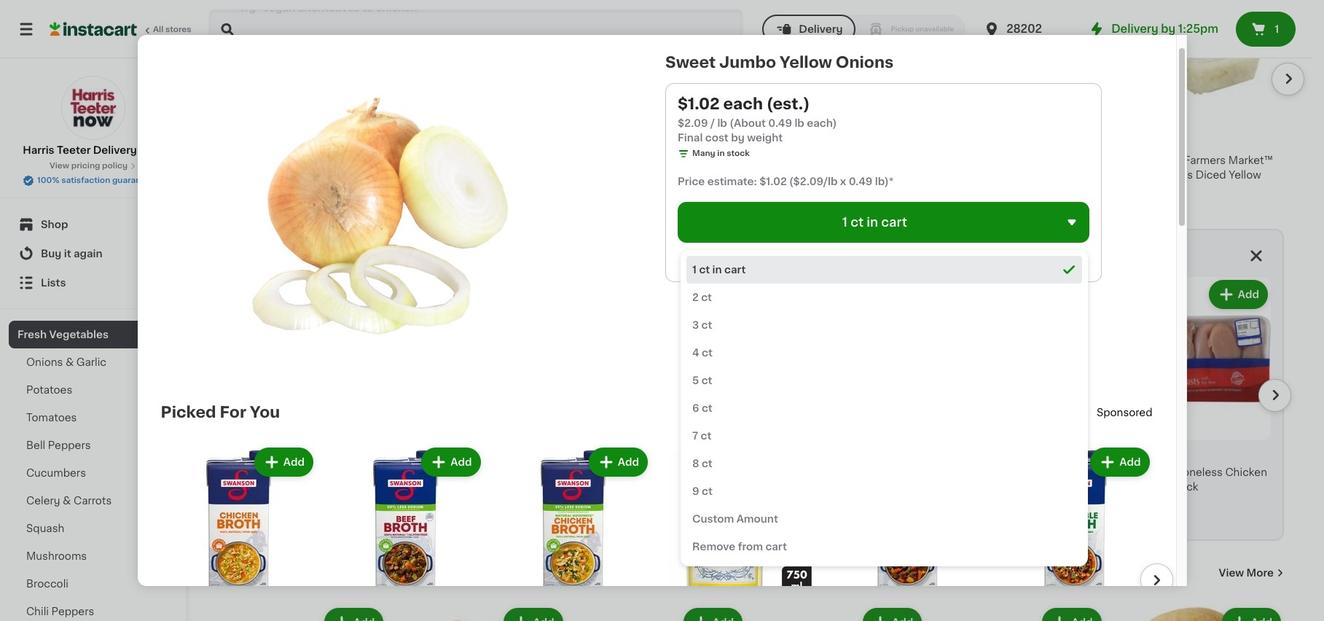 Task type: locate. For each thing, give the bounding box(es) containing it.
many down "$ 0 79"
[[772, 184, 795, 192]]

/ right $2.09
[[711, 118, 715, 128]]

1 horizontal spatial final
[[678, 133, 703, 143]]

1 horizontal spatial delivery
[[799, 24, 843, 34]]

0.49 right x
[[849, 176, 873, 187]]

0 horizontal spatial $1.02
[[678, 96, 720, 112]]

it
[[64, 249, 71, 259]]

0 horizontal spatial 4
[[692, 348, 700, 358]]

pack
[[1174, 482, 1199, 492]]

$ up green
[[401, 137, 406, 145]]

1 horizontal spatial $1.02
[[760, 176, 787, 187]]

0 horizontal spatial cart
[[725, 265, 746, 275]]

1 horizontal spatial weight
[[747, 133, 783, 143]]

harris up the breast
[[1108, 467, 1138, 478]]

view for view more
[[1219, 568, 1244, 578]]

fresh vegetables
[[17, 329, 109, 340]]

harris inside harris teeter farmers market™ ready veggies diced yellow onions
[[1116, 156, 1147, 166]]

harris inside harris teeter boneless chicken breast value pack many in stock
[[1108, 467, 1138, 478]]

59 inside $ 0 59
[[428, 449, 439, 457]]

$ inside $ 0 59
[[410, 449, 415, 457]]

0 down (about
[[766, 136, 777, 151]]

1
[[1275, 24, 1279, 34], [406, 136, 413, 151], [398, 169, 402, 177], [842, 216, 848, 228], [692, 265, 697, 275], [590, 448, 597, 463]]

vegetables
[[49, 329, 109, 340]]

sweet up about 0.49 lb each many in stock
[[219, 155, 251, 166]]

green
[[398, 155, 430, 166]]

0 horizontal spatial /
[[256, 481, 259, 489]]

potatoes link
[[9, 376, 177, 404], [219, 564, 292, 582]]

many up price
[[692, 149, 716, 157]]

/ down organic
[[256, 481, 259, 489]]

onions & garlic link
[[9, 348, 177, 376]]

28202
[[1007, 23, 1042, 34]]

2 vertical spatial cart
[[766, 542, 787, 552]]

lists link
[[9, 268, 177, 297]]

0 vertical spatial weight
[[341, 9, 368, 17]]

4 up 5
[[692, 348, 700, 358]]

1 ct in cart up 2 ct at the right
[[692, 265, 746, 275]]

by inside the delivery by 1:25pm link
[[1161, 23, 1176, 34]]

about inside about 0.49 lb each many in stock
[[219, 181, 243, 189]]

0 horizontal spatial weight
[[341, 9, 368, 17]]

1 vertical spatial about
[[232, 493, 256, 501]]

0 horizontal spatial view
[[49, 162, 69, 170]]

0 horizontal spatial 1 ct in cart
[[692, 265, 746, 275]]

add button
[[335, 281, 391, 308], [685, 281, 741, 308], [1210, 281, 1267, 308], [256, 449, 312, 475], [423, 449, 479, 475], [590, 449, 647, 475], [1092, 449, 1148, 475]]

jumbo left 'red' in the top of the page
[[578, 156, 614, 166]]

teeter inside harris teeter boneless chicken breast value pack many in stock
[[1141, 467, 1173, 478]]

picked
[[161, 405, 216, 420]]

teeter up value
[[1141, 467, 1173, 478]]

lb right 0.37
[[278, 493, 285, 501]]

1 horizontal spatial /
[[711, 118, 715, 128]]

in inside 1 ct in cart field
[[867, 216, 878, 228]]

4 left /lb
[[1116, 448, 1127, 463]]

0 horizontal spatial 0
[[240, 448, 251, 463]]

many down bunch on the left top of the page
[[413, 184, 436, 192]]

79 up price estimate: $1.02 ($2.09/lb x 0.49 lb)*
[[778, 137, 788, 145]]

view for view pricing policy
[[49, 162, 69, 170]]

harris teeter delivery now
[[23, 145, 163, 155]]

teeter up veggies
[[1149, 156, 1182, 166]]

tomatoes link
[[9, 404, 177, 431]]

x
[[840, 176, 846, 187]]

1 horizontal spatial potatoes link
[[219, 564, 292, 582]]

peppers down broccoli link on the bottom
[[51, 606, 94, 617]]

teeter inside harris teeter farmers market™ ready veggies diced yellow onions
[[1149, 156, 1182, 166]]

mushrooms
[[26, 551, 87, 561]]

6
[[692, 403, 699, 413]]

squash link
[[9, 515, 177, 542]]

cucumbers link
[[9, 459, 177, 487]]

0 vertical spatial final
[[287, 9, 307, 17]]

instacart logo image
[[50, 20, 137, 38]]

0 horizontal spatial fresh
[[17, 329, 47, 340]]

1 horizontal spatial fresh
[[275, 467, 303, 478]]

onions inside "link"
[[26, 357, 63, 367]]

lb left (about
[[718, 118, 727, 128]]

& right celery
[[63, 496, 71, 506]]

0 vertical spatial cart
[[881, 216, 907, 228]]

view up 100%
[[49, 162, 69, 170]]

lb up frequently
[[265, 181, 273, 189]]

1 vertical spatial peppers
[[51, 606, 94, 617]]

0 vertical spatial yellow
[[780, 55, 832, 70]]

for
[[220, 405, 246, 420]]

4 inside the $4.79 per pound element
[[1116, 448, 1127, 463]]

59 inside $ 1 59
[[415, 137, 426, 145]]

/
[[711, 118, 715, 128], [256, 481, 259, 489]]

celery
[[26, 496, 60, 506]]

potatoes
[[26, 385, 72, 395], [219, 565, 292, 580]]

0 vertical spatial 1 ct in cart
[[842, 216, 907, 228]]

onions left green
[[327, 155, 364, 166]]

0 vertical spatial 79
[[778, 137, 788, 145]]

1 horizontal spatial 1 ct in cart
[[842, 216, 907, 228]]

1 vertical spatial 59
[[428, 449, 439, 457]]

1 vertical spatial /
[[256, 481, 259, 489]]

chili peppers
[[26, 606, 94, 617]]

1 horizontal spatial 4
[[1116, 448, 1127, 463]]

59 for 0
[[428, 449, 439, 457]]

0 vertical spatial 59
[[415, 137, 426, 145]]

$ 1 59
[[401, 136, 426, 151]]

cost inside $1.02 each (est.) $2.09 / lb (about 0.49 lb each) final cost by weight
[[705, 133, 729, 143]]

2 horizontal spatial delivery
[[1112, 23, 1159, 34]]

harris up the ready
[[1116, 156, 1147, 166]]

0 vertical spatial potatoes
[[26, 385, 72, 395]]

$ left the 41
[[235, 449, 240, 457]]

about 0.49 lb each many in stock
[[219, 181, 295, 204]]

harris teeter boneless chicken breast value pack many in stock
[[1108, 467, 1267, 507]]

peppers
[[48, 440, 91, 450], [51, 606, 94, 617]]

shop
[[41, 219, 68, 230]]

59 up lemons
[[428, 449, 439, 457]]

you
[[250, 405, 280, 420]]

$ for green onions
[[401, 137, 406, 145]]

0 left the 41
[[240, 448, 251, 463]]

0 vertical spatial $1.02
[[678, 96, 720, 112]]

lists
[[41, 278, 66, 288]]

0 vertical spatial about
[[219, 181, 243, 189]]

in inside option
[[713, 265, 722, 275]]

jumbo inside "product" group
[[253, 155, 289, 166]]

harris for harris teeter delivery now
[[23, 145, 54, 155]]

many in stock left x
[[772, 184, 829, 192]]

1 horizontal spatial 0
[[415, 448, 426, 463]]

0 horizontal spatial 0.49
[[245, 181, 263, 189]]

2 horizontal spatial 0
[[766, 136, 777, 151]]

celery & carrots
[[26, 496, 112, 506]]

sweet
[[665, 55, 716, 70], [219, 155, 251, 166]]

0.37
[[258, 493, 276, 501]]

delivery inside "link"
[[93, 145, 137, 155]]

yellow down market™
[[1229, 170, 1262, 180]]

peppers up cucumbers
[[48, 440, 91, 450]]

& left garlic
[[66, 357, 74, 367]]

1 vertical spatial $1.02
[[760, 176, 787, 187]]

0 vertical spatial by
[[328, 9, 339, 17]]

onions & garlic
[[26, 357, 106, 367]]

(about
[[730, 118, 766, 128]]

diced
[[1196, 170, 1226, 180]]

0 vertical spatial sweet jumbo yellow onions
[[665, 55, 894, 70]]

(est.) up about 0.49 lb each many in stock
[[284, 135, 315, 147]]

0 vertical spatial view
[[49, 162, 69, 170]]

picked for you
[[161, 405, 280, 420]]

/ inside $1.02 each (est.) $2.09 / lb (about 0.49 lb each) final cost by weight
[[711, 118, 715, 128]]

many in stock down green onions 1 bunch on the left of page
[[413, 184, 470, 192]]

each (est.) up organic fresh banana - each $1.09 / lb about 0.37 lb each
[[267, 447, 330, 459]]

0 vertical spatial cost
[[309, 9, 327, 17]]

market™
[[1229, 156, 1273, 166]]

delivery
[[1112, 23, 1159, 34], [799, 24, 843, 34], [93, 145, 137, 155]]

harris up 100%
[[23, 145, 54, 155]]

yellow up about 0.49 lb each many in stock
[[292, 155, 324, 166]]

lb up 0.37
[[261, 481, 269, 489]]

79 left /lb
[[1128, 449, 1139, 457]]

yellow inside harris teeter farmers market™ ready veggies diced yellow onions
[[1229, 170, 1262, 180]]

$1.02 up $2.09
[[678, 96, 720, 112]]

(est.) up banana in the bottom of the page
[[299, 447, 330, 459]]

jumbo up $1.02 each (est.) $2.09 / lb (about 0.49 lb each) final cost by weight
[[719, 55, 776, 70]]

sweet up $2.09
[[665, 55, 716, 70]]

0.49
[[768, 118, 792, 128], [849, 176, 873, 187], [245, 181, 263, 189]]

many up frequently
[[233, 196, 256, 204]]

1 inside green onions 1 bunch
[[398, 169, 402, 177]]

0 vertical spatial potatoes link
[[9, 376, 177, 404]]

onions right green
[[432, 155, 469, 166]]

many down large limes
[[597, 484, 620, 492]]

option
[[687, 256, 1083, 284]]

view left the more
[[1219, 568, 1244, 578]]

0 vertical spatial sweet
[[665, 55, 716, 70]]

each (est.) up jumbo red onions
[[614, 135, 677, 147]]

1 vertical spatial weight
[[747, 133, 783, 143]]

list box
[[681, 250, 1088, 566]]

sweet jumbo yellow onions inside "product" group
[[219, 155, 364, 166]]

section containing 0
[[219, 229, 1292, 541]]

2 horizontal spatial yellow
[[1229, 170, 1262, 180]]

$ inside "$ 0 79"
[[760, 137, 766, 145]]

0 vertical spatial fresh
[[17, 329, 47, 340]]

each (est.) up about 0.49 lb each many in stock
[[252, 135, 315, 147]]

teeter for farmers
[[1149, 156, 1182, 166]]

0 horizontal spatial 79
[[778, 137, 788, 145]]

09
[[599, 449, 610, 457]]

cost
[[309, 9, 327, 17], [705, 133, 729, 143]]

nsored
[[1117, 407, 1153, 418]]

cart inside option
[[725, 265, 746, 275]]

& inside 'link'
[[63, 496, 71, 506]]

9
[[692, 486, 699, 496]]

79 inside $ 4 79
[[1128, 449, 1139, 457]]

(est.)
[[767, 96, 810, 112], [284, 135, 315, 147], [646, 135, 677, 147], [299, 447, 330, 459]]

2 ct
[[692, 292, 712, 302]]

cost inside "product" group
[[309, 9, 327, 17]]

0 horizontal spatial jumbo
[[253, 155, 289, 166]]

many
[[692, 149, 716, 157], [413, 184, 436, 192], [772, 184, 795, 192], [233, 196, 256, 204], [422, 484, 445, 492], [597, 484, 620, 492], [1122, 499, 1145, 507]]

1 vertical spatial &
[[63, 496, 71, 506]]

by
[[328, 9, 339, 17], [1161, 23, 1176, 34], [731, 133, 745, 143]]

1 horizontal spatial potatoes
[[219, 565, 292, 580]]

0 vertical spatial /
[[711, 118, 715, 128]]

$ up lemons
[[410, 449, 415, 457]]

1 horizontal spatial 79
[[1128, 449, 1139, 457]]

organic
[[232, 467, 273, 478]]

section
[[219, 229, 1292, 541]]

9 ct
[[692, 486, 713, 496]]

2 horizontal spatial by
[[1161, 23, 1176, 34]]

$2.09
[[678, 118, 708, 128]]

1 inside 1 button
[[1275, 24, 1279, 34]]

2 horizontal spatial cart
[[881, 216, 907, 228]]

1 vertical spatial cart
[[725, 265, 746, 275]]

in
[[717, 149, 725, 157], [438, 184, 445, 192], [797, 184, 804, 192], [258, 196, 266, 204], [867, 216, 878, 228], [713, 265, 722, 275], [447, 484, 454, 492], [622, 484, 629, 492], [1147, 499, 1155, 507]]

jumbo up about 0.49 lb each many in stock
[[253, 155, 289, 166]]

79 inside "$ 0 79"
[[778, 137, 788, 145]]

0 vertical spatial &
[[66, 357, 74, 367]]

0 up lemons
[[415, 448, 426, 463]]

each inside organic fresh banana - each $1.09 / lb about 0.37 lb each
[[287, 493, 307, 501]]

harris inside "link"
[[23, 145, 54, 155]]

final
[[287, 9, 307, 17], [678, 133, 703, 143]]

100% satisfaction guarantee
[[37, 176, 154, 184]]

1 horizontal spatial 0.49
[[768, 118, 792, 128]]

1 vertical spatial sweet
[[219, 155, 251, 166]]

0
[[766, 136, 777, 151], [240, 448, 251, 463], [415, 448, 426, 463]]

1 horizontal spatial 59
[[428, 449, 439, 457]]

None search field
[[208, 9, 744, 50]]

each (est.) inside $0.41 each (estimated) element
[[267, 447, 330, 459]]

teeter up 'pricing'
[[57, 145, 91, 155]]

amount
[[737, 514, 778, 524]]

0 horizontal spatial by
[[328, 9, 339, 17]]

0 horizontal spatial 59
[[415, 137, 426, 145]]

1 vertical spatial view
[[1219, 568, 1244, 578]]

fresh down $0.41 each (estimated) element
[[275, 467, 303, 478]]

$ up the breast
[[1111, 449, 1116, 457]]

1 vertical spatial cost
[[705, 133, 729, 143]]

3 ct
[[692, 320, 712, 330]]

delivery for delivery
[[799, 24, 843, 34]]

0 for lb
[[766, 136, 777, 151]]

0 horizontal spatial final
[[287, 9, 307, 17]]

1 vertical spatial by
[[1161, 23, 1176, 34]]

1 vertical spatial final
[[678, 133, 703, 143]]

1 vertical spatial yellow
[[292, 155, 324, 166]]

many in stock inside "product" group
[[597, 484, 654, 492]]

$ 0 59
[[410, 448, 439, 463]]

79 for 0
[[778, 137, 788, 145]]

($2.09/lb
[[789, 176, 838, 187]]

onions inside green onions 1 bunch
[[432, 155, 469, 166]]

view pricing policy link
[[49, 160, 136, 172]]

item carousel region for picked for you
[[140, 439, 1173, 621]]

teeter for delivery
[[57, 145, 91, 155]]

remove from cart
[[692, 542, 787, 552]]

0 vertical spatial 4
[[692, 348, 700, 358]]

0 horizontal spatial delivery
[[93, 145, 137, 155]]

1 vertical spatial potatoes link
[[219, 564, 292, 582]]

product group
[[219, 0, 387, 209], [232, 277, 395, 503], [582, 277, 746, 497], [757, 277, 921, 497], [932, 277, 1096, 492], [1108, 277, 1271, 512], [161, 445, 316, 621], [328, 445, 484, 621], [495, 445, 651, 621], [997, 445, 1153, 621], [219, 605, 387, 621], [398, 605, 566, 621], [578, 605, 746, 621], [757, 605, 925, 621], [937, 605, 1105, 621], [1116, 605, 1284, 621]]

1 ct in cart down lb)*
[[842, 216, 907, 228]]

lb)*
[[875, 176, 894, 187]]

0.49 inside $1.02 each (est.) $2.09 / lb (about 0.49 lb each) final cost by weight
[[768, 118, 792, 128]]

0 horizontal spatial cost
[[309, 9, 327, 17]]

add
[[362, 289, 384, 300], [713, 289, 734, 300], [1238, 289, 1260, 300], [283, 457, 305, 467], [451, 457, 472, 467], [618, 457, 639, 467], [1120, 457, 1141, 467]]

1 horizontal spatial yellow
[[780, 55, 832, 70]]

$ inside $ 1 59
[[401, 137, 406, 145]]

onions down the ready
[[1116, 185, 1153, 195]]

yellow down delivery button
[[780, 55, 832, 70]]

many inside about 0.49 lb each many in stock
[[233, 196, 256, 204]]

1 vertical spatial sweet jumbo yellow onions
[[219, 155, 364, 166]]

$
[[401, 137, 406, 145], [760, 137, 766, 145], [235, 449, 240, 457], [410, 449, 415, 457], [585, 449, 590, 457], [1111, 449, 1116, 457]]

product group containing 0
[[232, 277, 395, 503]]

1 horizontal spatial sweet
[[665, 55, 716, 70]]

bunch
[[404, 169, 430, 177]]

price
[[678, 176, 705, 187]]

0.49 up frequently
[[245, 181, 263, 189]]

$ inside $ 1 09
[[585, 449, 590, 457]]

2 vertical spatial by
[[731, 133, 745, 143]]

0 horizontal spatial sweet jumbo yellow onions
[[219, 155, 364, 166]]

$ down (about
[[760, 137, 766, 145]]

1 vertical spatial 4
[[1116, 448, 1127, 463]]

item carousel region
[[219, 0, 1305, 217], [232, 271, 1292, 534], [140, 439, 1173, 621]]

1 inside "product" group
[[590, 448, 597, 463]]

many in stock for lemons
[[422, 484, 479, 492]]

cart inside field
[[881, 216, 907, 228]]

2 vertical spatial yellow
[[1229, 170, 1262, 180]]

1 vertical spatial 79
[[1128, 449, 1139, 457]]

(est.) up each)
[[767, 96, 810, 112]]

$ inside $ 0 41
[[235, 449, 240, 457]]

each inside $1.02 each (est.) $2.09 / lb (about 0.49 lb each) final cost by weight
[[723, 96, 763, 112]]

1 horizontal spatial by
[[731, 133, 745, 143]]

1 horizontal spatial view
[[1219, 568, 1244, 578]]

squash
[[26, 523, 64, 534]]

many in stock up the 'estimate:'
[[692, 149, 750, 157]]

many in stock down the limes
[[597, 484, 654, 492]]

final inside $1.02 each (est.) $2.09 / lb (about 0.49 lb each) final cost by weight
[[678, 133, 703, 143]]

teeter inside harris teeter delivery now "link"
[[57, 145, 91, 155]]

item carousel region containing add
[[140, 439, 1173, 621]]

1 horizontal spatial cost
[[705, 133, 729, 143]]

$1.02 inside $1.02 each (est.) $2.09 / lb (about 0.49 lb each) final cost by weight
[[678, 96, 720, 112]]

item carousel region containing 0
[[232, 271, 1292, 534]]

0 vertical spatial peppers
[[48, 440, 91, 450]]

harris teeter farmers market™ ready veggies diced yellow onions button
[[1116, 0, 1284, 209]]

$1.02 down "$ 0 79"
[[760, 176, 787, 187]]

each
[[723, 96, 763, 112], [252, 135, 281, 147], [614, 135, 643, 147], [275, 181, 295, 189], [267, 447, 296, 459], [287, 493, 307, 501]]

onions inside "product" group
[[327, 155, 364, 166]]

4
[[692, 348, 700, 358], [1116, 448, 1127, 463]]

many in stock down lemons
[[422, 484, 479, 492]]

0.49 up "$ 0 79"
[[768, 118, 792, 128]]

onions down fresh vegetables
[[26, 357, 63, 367]]

sweet jumbo yellow onions down delivery button
[[665, 55, 894, 70]]

many down the breast
[[1122, 499, 1145, 507]]

1 vertical spatial fresh
[[275, 467, 303, 478]]

cucumbers
[[26, 468, 86, 478]]

lb
[[718, 118, 727, 128], [795, 118, 805, 128], [757, 169, 765, 177], [265, 181, 273, 189], [261, 481, 269, 489], [278, 493, 285, 501]]

in inside harris teeter boneless chicken breast value pack many in stock
[[1147, 499, 1155, 507]]

product group containing each (est.)
[[219, 0, 387, 209]]

28202 button
[[983, 9, 1071, 50]]

0 horizontal spatial sweet
[[219, 155, 251, 166]]

guarantee
[[112, 176, 154, 184]]

delivery inside button
[[799, 24, 843, 34]]

fresh up onions & garlic
[[17, 329, 47, 340]]

sweet jumbo yellow onions up about 0.49 lb each many in stock
[[219, 155, 364, 166]]

& inside "link"
[[66, 357, 74, 367]]

59 up green
[[415, 137, 426, 145]]

/lb
[[1144, 447, 1160, 459]]

$ left 09
[[585, 449, 590, 457]]



Task type: vqa. For each thing, say whether or not it's contained in the screenshot.
the 25 within $ 0 25 each (est.)
no



Task type: describe. For each thing, give the bounding box(es) containing it.
1 horizontal spatial sweet jumbo yellow onions
[[665, 55, 894, 70]]

weight inside $1.02 each (est.) $2.09 / lb (about 0.49 lb each) final cost by weight
[[747, 133, 783, 143]]

buy it again
[[41, 249, 103, 259]]

harris teeter delivery now logo image
[[61, 76, 125, 140]]

1 vertical spatial potatoes
[[219, 565, 292, 580]]

about inside organic fresh banana - each $1.09 / lb about 0.37 lb each
[[232, 493, 256, 501]]

(est.) up jumbo red onions
[[646, 135, 677, 147]]

8
[[692, 458, 699, 469]]

(est.) inside $1.02 each (est.) $2.09 / lb (about 0.49 lb each) final cost by weight
[[767, 96, 810, 112]]

carrots
[[74, 496, 112, 506]]

banana
[[306, 467, 344, 478]]

final inside "product" group
[[287, 9, 307, 17]]

1 ct in cart inside field
[[842, 216, 907, 228]]

many down lemons
[[422, 484, 445, 492]]

large limes
[[582, 467, 644, 478]]

veggies
[[1152, 170, 1193, 180]]

custom
[[692, 514, 734, 524]]

jumbo red onions
[[578, 156, 676, 166]]

red
[[616, 156, 637, 166]]

8 ct
[[692, 458, 713, 469]]

custom amount
[[692, 514, 778, 524]]

view pricing policy
[[49, 162, 128, 170]]

$ 4 79
[[1111, 448, 1139, 463]]

from
[[738, 542, 763, 552]]

& for celery
[[63, 496, 71, 506]]

$ for lb
[[760, 137, 766, 145]]

0 horizontal spatial yellow
[[292, 155, 324, 166]]

1 button
[[1236, 12, 1296, 47]]

bell
[[26, 440, 45, 450]]

item carousel region containing 1
[[219, 0, 1305, 217]]

stock inside about 0.49 lb each many in stock
[[268, 196, 291, 204]]

fresh inside organic fresh banana - each $1.09 / lb about 0.37 lb each
[[275, 467, 303, 478]]

$ 0 79
[[760, 136, 788, 151]]

lb left each)
[[795, 118, 805, 128]]

broccoli link
[[9, 570, 177, 598]]

$0.41 each (estimated) element
[[232, 446, 395, 465]]

1 horizontal spatial cart
[[766, 542, 787, 552]]

each
[[354, 467, 379, 478]]

$ for large limes
[[585, 449, 590, 457]]

mushrooms link
[[9, 542, 177, 570]]

$8.39 element
[[932, 446, 1096, 465]]

59 for 1
[[415, 137, 426, 145]]

1 horizontal spatial jumbo
[[578, 156, 614, 166]]

tomatoes
[[26, 413, 77, 423]]

lb right the 'estimate:'
[[757, 169, 765, 177]]

2 horizontal spatial jumbo
[[719, 55, 776, 70]]

chili
[[26, 606, 49, 617]]

$1.02 each (est.) $2.09 / lb (about 0.49 lb each) final cost by weight
[[678, 96, 837, 143]]

$4.79 per pound element
[[1108, 446, 1271, 465]]

chicken
[[1226, 467, 1267, 478]]

teeter for boneless
[[1141, 467, 1173, 478]]

$ inside $ 4 79
[[1111, 449, 1116, 457]]

again
[[74, 249, 103, 259]]

delivery for delivery by 1:25pm
[[1112, 23, 1159, 34]]

$2.99 element
[[1116, 134, 1284, 153]]

stores
[[165, 26, 191, 34]]

harris teeter farmers market™ ready veggies diced yellow onions
[[1116, 156, 1273, 195]]

2 horizontal spatial 0.49
[[849, 176, 873, 187]]

satisfaction
[[61, 176, 110, 184]]

view more
[[1219, 568, 1274, 578]]

1 ct in cart field
[[678, 202, 1090, 243]]

0 horizontal spatial potatoes link
[[9, 376, 177, 404]]

1:25pm
[[1178, 23, 1219, 34]]

ct inside field
[[851, 216, 864, 228]]

chili peppers link
[[9, 598, 177, 621]]

fresh vegetables link
[[9, 321, 177, 348]]

peppers for bell peppers
[[48, 440, 91, 450]]

many in stock for large limes
[[597, 484, 654, 492]]

together
[[356, 251, 414, 262]]

bell peppers link
[[9, 431, 177, 459]]

more
[[1247, 568, 1274, 578]]

by inside "product" group
[[328, 9, 339, 17]]

1 inside 1 ct in cart field
[[842, 216, 848, 228]]

price estimate: $1.02 ($2.09/lb x 0.49 lb)*
[[678, 176, 894, 187]]

delivery by 1:25pm
[[1112, 23, 1219, 34]]

lemons
[[407, 467, 448, 478]]

ct inside option
[[699, 265, 710, 275]]

each (est.) for yellow
[[252, 135, 315, 147]]

frequently
[[232, 251, 303, 262]]

spo nsored
[[1097, 407, 1153, 418]]

100% satisfaction guarantee button
[[23, 172, 163, 187]]

all stores
[[153, 26, 191, 34]]

weight inside "product" group
[[341, 9, 368, 17]]

now
[[139, 145, 163, 155]]

each)
[[807, 118, 837, 128]]

4 ct
[[692, 348, 713, 358]]

0 horizontal spatial potatoes
[[26, 385, 72, 395]]

$2.39 element
[[937, 134, 1105, 153]]

each (est.) for onions
[[614, 135, 677, 147]]

0.49 inside about 0.49 lb each many in stock
[[245, 181, 263, 189]]

harris teeter delivery now link
[[23, 76, 163, 157]]

buy it again link
[[9, 239, 177, 268]]

final cost by weight
[[287, 9, 368, 17]]

41
[[252, 449, 262, 457]]

pricing
[[71, 162, 100, 170]]

shop link
[[9, 210, 177, 239]]

in inside about 0.49 lb each many in stock
[[258, 196, 266, 204]]

2
[[692, 292, 699, 302]]

frequently bought together
[[232, 251, 414, 262]]

/ inside organic fresh banana - each $1.09 / lb about 0.37 lb each
[[256, 481, 259, 489]]

all
[[153, 26, 163, 34]]

boneless
[[1176, 467, 1223, 478]]

each inside about 0.49 lb each many in stock
[[275, 181, 295, 189]]

many inside harris teeter boneless chicken breast value pack many in stock
[[1122, 499, 1145, 507]]

79 for 4
[[1128, 449, 1139, 457]]

view more link
[[1219, 566, 1284, 580]]

remove
[[692, 542, 736, 552]]

& for onions
[[66, 357, 74, 367]]

3
[[692, 320, 699, 330]]

farmers
[[1184, 156, 1226, 166]]

onions inside harris teeter farmers market™ ready veggies diced yellow onions
[[1116, 185, 1153, 195]]

many in stock for lb
[[772, 184, 829, 192]]

organic fresh banana - each $1.09 / lb about 0.37 lb each
[[232, 467, 379, 501]]

by inside $1.02 each (est.) $2.09 / lb (about 0.49 lb each) final cost by weight
[[731, 133, 745, 143]]

option containing 1 ct
[[687, 256, 1083, 284]]

0 for lemons
[[415, 448, 426, 463]]

onions right 'red' in the top of the page
[[640, 156, 676, 166]]

breast
[[1108, 482, 1141, 492]]

product group containing 1
[[582, 277, 746, 497]]

value
[[1144, 482, 1171, 492]]

(est.) inside $0.41 each (estimated) element
[[299, 447, 330, 459]]

delivery button
[[763, 15, 856, 44]]

$ 1 09
[[585, 448, 610, 463]]

6 ct
[[692, 403, 713, 413]]

7
[[692, 431, 698, 441]]

service type group
[[763, 15, 966, 44]]

1 vertical spatial 1 ct in cart
[[692, 265, 746, 275]]

$ 0 41
[[235, 448, 262, 463]]

harris for harris teeter farmers market™ ready veggies diced yellow onions
[[1116, 156, 1147, 166]]

5
[[692, 375, 699, 386]]

bought
[[306, 251, 353, 262]]

large
[[582, 467, 611, 478]]

onions down "service type" group
[[836, 55, 894, 70]]

sweet jumbo yellow onions image
[[223, 66, 526, 369]]

spo
[[1097, 407, 1117, 418]]

item carousel region for frequently bought together
[[232, 271, 1292, 534]]

list box containing 1 ct
[[681, 250, 1088, 566]]

lb inside about 0.49 lb each many in stock
[[265, 181, 273, 189]]

100%
[[37, 176, 59, 184]]

product group containing 4
[[1108, 277, 1271, 512]]

sweet inside "product" group
[[219, 155, 251, 166]]

$ for lemons
[[410, 449, 415, 457]]

stock inside harris teeter boneless chicken breast value pack many in stock
[[1157, 499, 1180, 507]]

peppers for chili peppers
[[51, 606, 94, 617]]

buy
[[41, 249, 61, 259]]



